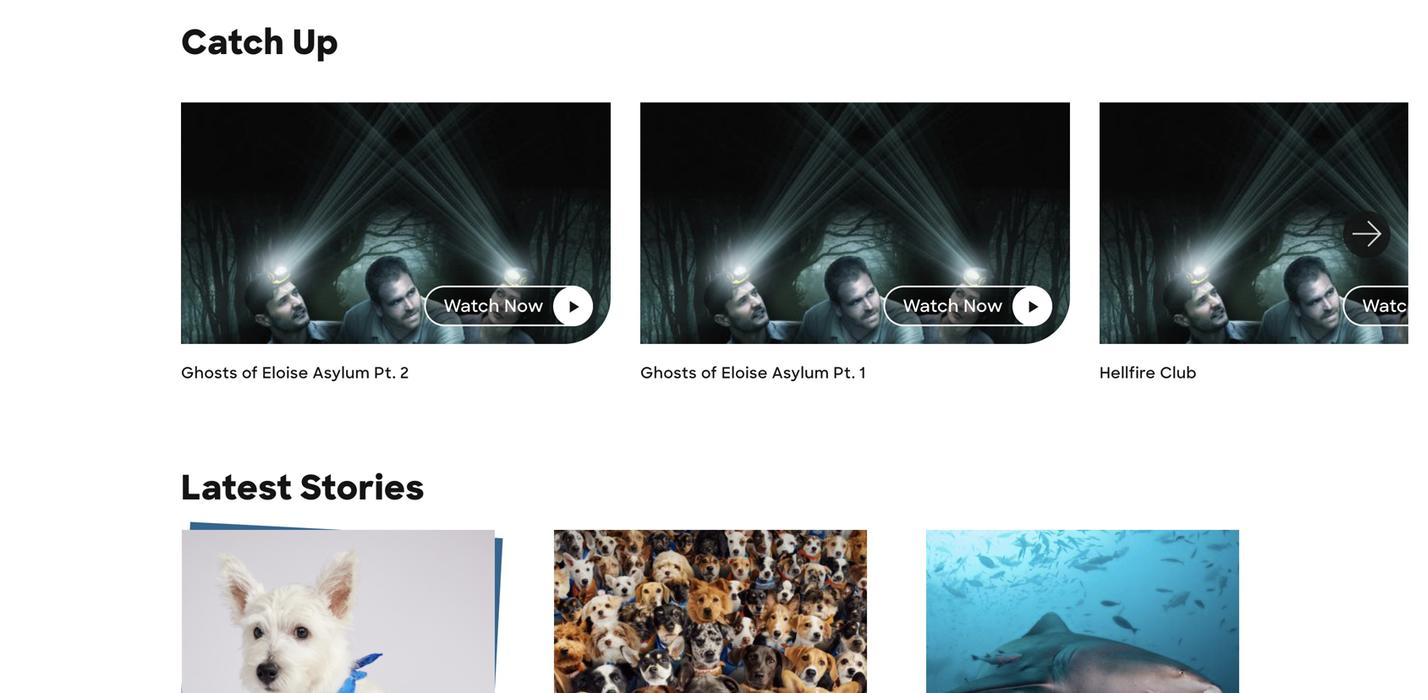 Task type: describe. For each thing, give the bounding box(es) containing it.
pt. for 2
[[374, 364, 396, 383]]

hellfire
[[1100, 364, 1156, 383]]

watch now link for 1
[[884, 286, 1053, 327]]

ghosts of eloise asylum pt. 2 link
[[181, 362, 409, 385]]

of for ghosts of eloise asylum pt. 2
[[242, 364, 258, 383]]

now for ghosts of eloise asylum pt. 2
[[504, 295, 544, 317]]

eloise for ghosts of eloise asylum pt. 2
[[262, 364, 309, 383]]

catch up
[[181, 20, 339, 64]]

ghosts for ghosts of eloise asylum pt. 1
[[640, 364, 697, 383]]

ghosts of eloise asylum pt. 1 image
[[640, 103, 1070, 344]]

hellfire club image
[[1100, 103, 1421, 344]]

latest
[[181, 466, 292, 510]]

2
[[400, 364, 409, 383]]

catch
[[181, 20, 284, 64]]

now for ghosts of eloise asylum pt. 1
[[964, 295, 1003, 317]]

meet the players of puppy bowl xx image
[[182, 531, 495, 694]]

up
[[292, 20, 339, 64]]

stories
[[300, 466, 425, 510]]



Task type: vqa. For each thing, say whether or not it's contained in the screenshot.
the bottommost example,
no



Task type: locate. For each thing, give the bounding box(es) containing it.
0 horizontal spatial pt.
[[374, 364, 396, 383]]

1 horizontal spatial eloise
[[722, 364, 768, 383]]

1 horizontal spatial ghosts
[[640, 364, 697, 383]]

ghosts for ghosts of eloise asylum pt. 2
[[181, 364, 238, 383]]

asylum left the 2
[[313, 364, 370, 383]]

watch
[[444, 295, 500, 317], [903, 295, 959, 317], [1363, 295, 1419, 317]]

2 pt. from the left
[[834, 364, 856, 383]]

watch for ghosts of eloise asylum pt. 1
[[903, 295, 959, 317]]

1
[[860, 364, 866, 383]]

watch now for ghosts of eloise asylum pt. 1
[[903, 295, 1003, 317]]

asylum for 1
[[772, 364, 829, 383]]

shark week: the podcast - what is the status of sharks in our oceans? image
[[926, 531, 1239, 694]]

hellfire club
[[1100, 364, 1197, 383]]

pt. left the 1
[[834, 364, 856, 383]]

hellfire club link
[[1100, 362, 1197, 385]]

1 horizontal spatial watch now
[[903, 295, 1003, 317]]

watch link
[[1343, 286, 1421, 327]]

asylum left the 1
[[772, 364, 829, 383]]

1 horizontal spatial asylum
[[772, 364, 829, 383]]

watch now link
[[424, 286, 593, 327], [884, 286, 1053, 327]]

3 watch from the left
[[1363, 295, 1419, 317]]

1 eloise from the left
[[262, 364, 309, 383]]

1 watch now link from the left
[[424, 286, 593, 327]]

now
[[504, 295, 544, 317], [964, 295, 1003, 317]]

ghosts of eloise asylum pt. 1
[[640, 364, 866, 383]]

1 horizontal spatial now
[[964, 295, 1003, 317]]

2 watch now link from the left
[[884, 286, 1053, 327]]

1 horizontal spatial watch now link
[[884, 286, 1053, 327]]

asylum for 2
[[313, 364, 370, 383]]

latest stories
[[181, 466, 425, 510]]

of for ghosts of eloise asylum pt. 1
[[701, 364, 718, 383]]

ghosts
[[181, 364, 238, 383], [640, 364, 697, 383]]

ghosts inside ghosts of eloise asylum pt. 1 link
[[640, 364, 697, 383]]

2 eloise from the left
[[722, 364, 768, 383]]

watch for ghosts of eloise asylum pt. 2
[[444, 295, 500, 317]]

pt. left the 2
[[374, 364, 396, 383]]

2 watch from the left
[[903, 295, 959, 317]]

2 ghosts from the left
[[640, 364, 697, 383]]

ghosts of eloise asylum pt. 1 link
[[640, 362, 866, 385]]

of
[[242, 364, 258, 383], [701, 364, 718, 383]]

eloise for ghosts of eloise asylum pt. 1
[[722, 364, 768, 383]]

2 of from the left
[[701, 364, 718, 383]]

pt. for 1
[[834, 364, 856, 383]]

1 now from the left
[[504, 295, 544, 317]]

1 horizontal spatial watch
[[903, 295, 959, 317]]

asylum
[[313, 364, 370, 383], [772, 364, 829, 383]]

club
[[1160, 364, 1197, 383]]

2 horizontal spatial watch
[[1363, 295, 1419, 317]]

2 now from the left
[[964, 295, 1003, 317]]

1 ghosts from the left
[[181, 364, 238, 383]]

1 of from the left
[[242, 364, 258, 383]]

0 horizontal spatial ghosts
[[181, 364, 238, 383]]

of inside ghosts of eloise asylum pt. 2 link
[[242, 364, 258, 383]]

watch now for ghosts of eloise asylum pt. 2
[[444, 295, 544, 317]]

0 horizontal spatial watch now link
[[424, 286, 593, 327]]

ghosts inside ghosts of eloise asylum pt. 2 link
[[181, 364, 238, 383]]

1 asylum from the left
[[313, 364, 370, 383]]

1 horizontal spatial pt.
[[834, 364, 856, 383]]

0 horizontal spatial eloise
[[262, 364, 309, 383]]

0 horizontal spatial of
[[242, 364, 258, 383]]

1 horizontal spatial of
[[701, 364, 718, 383]]

2 asylum from the left
[[772, 364, 829, 383]]

0 horizontal spatial now
[[504, 295, 544, 317]]

0 horizontal spatial watch now
[[444, 295, 544, 317]]

watch now link for 2
[[424, 286, 593, 327]]

2 watch now from the left
[[903, 295, 1003, 317]]

pt.
[[374, 364, 396, 383], [834, 364, 856, 383]]

1 watch from the left
[[444, 295, 500, 317]]

1 pt. from the left
[[374, 364, 396, 383]]

of inside ghosts of eloise asylum pt. 1 link
[[701, 364, 718, 383]]

0 horizontal spatial asylum
[[313, 364, 370, 383]]

0 horizontal spatial watch
[[444, 295, 500, 317]]

eloise
[[262, 364, 309, 383], [722, 364, 768, 383]]

get ready for puppy bowl xx on animal planet! image
[[554, 531, 867, 694]]

ghosts of eloise asylum pt. 2 image
[[181, 103, 611, 344]]

ghosts of eloise asylum pt. 2
[[181, 364, 409, 383]]

1 watch now from the left
[[444, 295, 544, 317]]

watch 
[[1363, 295, 1421, 317]]

watch now
[[444, 295, 544, 317], [903, 295, 1003, 317]]



